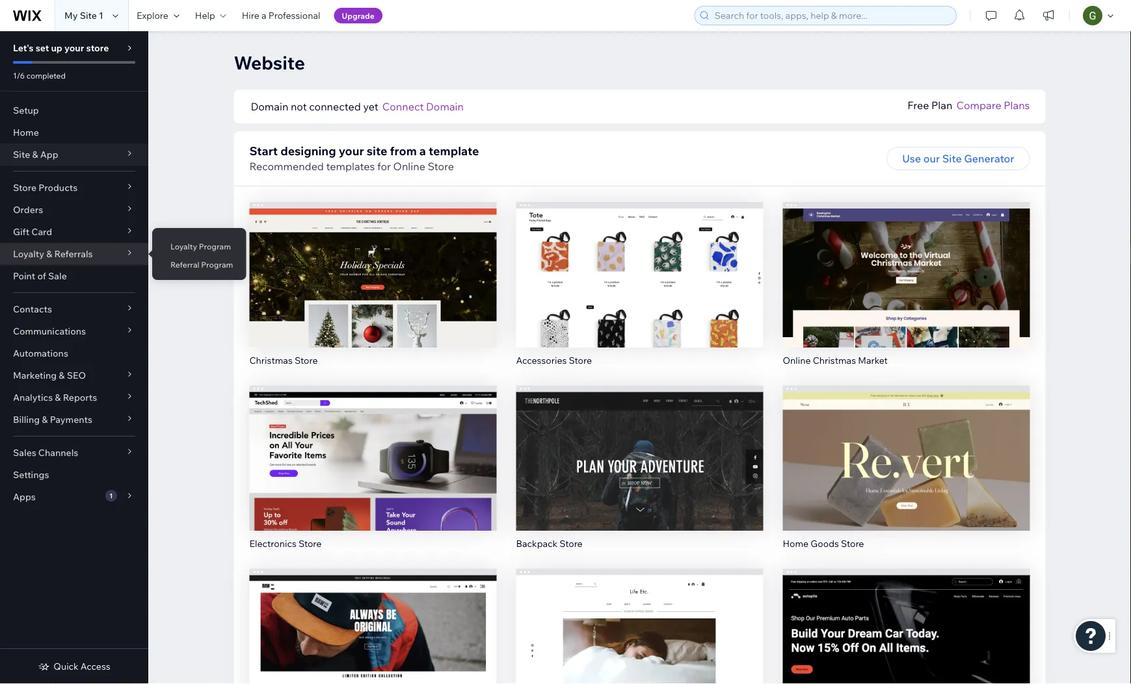 Task type: vqa. For each thing, say whether or not it's contained in the screenshot.
& within the dropdown button
yes



Task type: locate. For each thing, give the bounding box(es) containing it.
1 horizontal spatial domain
[[426, 100, 464, 113]]

0 horizontal spatial domain
[[251, 100, 288, 113]]

apps
[[13, 492, 36, 503]]

site right our
[[942, 152, 962, 165]]

domain left not
[[251, 100, 288, 113]]

1 vertical spatial home
[[783, 538, 809, 550]]

& for marketing
[[59, 370, 65, 382]]

home left goods
[[783, 538, 809, 550]]

domain right connect
[[426, 100, 464, 113]]

a inside start designing your site from a template recommended templates for online store
[[419, 143, 426, 158]]

0 horizontal spatial christmas
[[249, 355, 293, 366]]

for
[[377, 160, 391, 173]]

loyalty program
[[170, 242, 231, 251]]

1 horizontal spatial christmas
[[813, 355, 856, 366]]

edit
[[363, 258, 383, 271], [630, 258, 650, 271], [897, 258, 916, 271], [363, 442, 383, 455], [630, 442, 650, 455], [897, 442, 916, 455], [363, 625, 383, 638], [630, 625, 650, 638], [897, 625, 916, 638]]

completed
[[27, 71, 66, 80]]

loyalty for loyalty program
[[170, 242, 197, 251]]

loyalty up referral
[[170, 242, 197, 251]]

home for home
[[13, 127, 39, 138]]

a right from
[[419, 143, 426, 158]]

edit for electronics store
[[363, 442, 383, 455]]

loyalty
[[170, 242, 197, 251], [13, 248, 44, 260]]

home for home goods store
[[783, 538, 809, 550]]

1 vertical spatial 1
[[109, 492, 113, 500]]

marketing & seo
[[13, 370, 86, 382]]

your
[[64, 42, 84, 54], [339, 143, 364, 158]]

quick
[[54, 662, 78, 673]]

edit button
[[346, 253, 400, 276], [612, 253, 667, 276], [879, 253, 934, 276], [346, 437, 400, 460], [612, 437, 667, 460], [879, 437, 934, 460], [346, 620, 400, 644], [612, 620, 667, 644], [879, 620, 934, 644]]

site left app
[[13, 149, 30, 160]]

home goods store
[[783, 538, 864, 550]]

gift card
[[13, 226, 52, 238]]

2 horizontal spatial site
[[942, 152, 962, 165]]

loyalty & referrals
[[13, 248, 93, 260]]

& left reports
[[55, 392, 61, 404]]

& down card
[[46, 248, 52, 260]]

settings link
[[0, 464, 148, 487]]

1 right my
[[99, 10, 103, 21]]

1 christmas from the left
[[249, 355, 293, 366]]

plans
[[1004, 99, 1030, 112]]

2 domain from the left
[[426, 100, 464, 113]]

1 horizontal spatial site
[[80, 10, 97, 21]]

edit for accessories store
[[630, 258, 650, 271]]

our
[[923, 152, 940, 165]]

store products button
[[0, 177, 148, 199]]

accessories store
[[516, 355, 592, 366]]

1
[[99, 10, 103, 21], [109, 492, 113, 500]]

1 horizontal spatial a
[[419, 143, 426, 158]]

let's
[[13, 42, 34, 54]]

online
[[393, 160, 425, 173], [783, 355, 811, 366]]

from
[[390, 143, 417, 158]]

1 vertical spatial a
[[419, 143, 426, 158]]

analytics & reports button
[[0, 387, 148, 409]]

generator
[[964, 152, 1014, 165]]

your up the templates
[[339, 143, 364, 158]]

site
[[80, 10, 97, 21], [13, 149, 30, 160], [942, 152, 962, 165]]

program down loyalty program
[[201, 260, 233, 270]]

1 horizontal spatial home
[[783, 538, 809, 550]]

1 vertical spatial program
[[201, 260, 233, 270]]

loyalty down gift card
[[13, 248, 44, 260]]

0 vertical spatial a
[[261, 10, 266, 21]]

0 horizontal spatial a
[[261, 10, 266, 21]]

site inside site & app "popup button"
[[13, 149, 30, 160]]

your inside sidebar element
[[64, 42, 84, 54]]

edit for backpack store
[[630, 442, 650, 455]]

view button
[[345, 280, 401, 304], [879, 280, 934, 304], [345, 464, 401, 487], [612, 464, 667, 487], [879, 464, 934, 487], [345, 647, 401, 671], [612, 647, 667, 671], [879, 647, 934, 671]]

backpack
[[516, 538, 558, 550]]

marketing & seo button
[[0, 365, 148, 387]]

home inside sidebar element
[[13, 127, 39, 138]]

setup link
[[0, 100, 148, 122]]

store inside store products dropdown button
[[13, 182, 36, 194]]

0 vertical spatial 1
[[99, 10, 103, 21]]

home down setup at the left top
[[13, 127, 39, 138]]

billing
[[13, 414, 40, 426]]

site right my
[[80, 10, 97, 21]]

automations link
[[0, 343, 148, 365]]

setup
[[13, 105, 39, 116]]

0 vertical spatial online
[[393, 160, 425, 173]]

gift
[[13, 226, 29, 238]]

program for loyalty program
[[199, 242, 231, 251]]

0 vertical spatial your
[[64, 42, 84, 54]]

1 vertical spatial your
[[339, 143, 364, 158]]

store
[[86, 42, 109, 54]]

a
[[261, 10, 266, 21], [419, 143, 426, 158]]

professional
[[268, 10, 320, 21]]

program up referral program
[[199, 242, 231, 251]]

1 vertical spatial online
[[783, 355, 811, 366]]

seo
[[67, 370, 86, 382]]

upgrade
[[342, 11, 375, 20]]

site inside use our site generator button
[[942, 152, 962, 165]]

2 christmas from the left
[[813, 355, 856, 366]]

& inside 'dropdown button'
[[55, 392, 61, 404]]

hire a professional link
[[234, 0, 328, 31]]

loyalty inside loyalty & referrals popup button
[[13, 248, 44, 260]]

compare plans button
[[957, 98, 1030, 113]]

0 horizontal spatial site
[[13, 149, 30, 160]]

communications button
[[0, 321, 148, 343]]

& inside "popup button"
[[32, 149, 38, 160]]

domain
[[251, 100, 288, 113], [426, 100, 464, 113]]

0 vertical spatial program
[[199, 242, 231, 251]]

1 down settings link
[[109, 492, 113, 500]]

0 horizontal spatial home
[[13, 127, 39, 138]]

& for billing
[[42, 414, 48, 426]]

a right 'hire'
[[261, 10, 266, 21]]

connect
[[382, 100, 424, 113]]

designing
[[280, 143, 336, 158]]

referrals
[[54, 248, 93, 260]]

& left seo
[[59, 370, 65, 382]]

gift card button
[[0, 221, 148, 243]]

connect domain button
[[382, 99, 464, 114]]

loyalty & referrals button
[[0, 243, 148, 265]]

edit button for home goods store
[[879, 437, 934, 460]]

& right billing
[[42, 414, 48, 426]]

website
[[234, 51, 305, 74]]

0 horizontal spatial loyalty
[[13, 248, 44, 260]]

& left app
[[32, 149, 38, 160]]

sidebar element
[[0, 31, 148, 685]]

products
[[39, 182, 78, 194]]

start designing your site from a template recommended templates for online store
[[249, 143, 479, 173]]

0 vertical spatial home
[[13, 127, 39, 138]]

billing & payments
[[13, 414, 92, 426]]

program
[[199, 242, 231, 251], [201, 260, 233, 270]]

1 horizontal spatial 1
[[109, 492, 113, 500]]

point
[[13, 271, 35, 282]]

your right up
[[64, 42, 84, 54]]

0 horizontal spatial your
[[64, 42, 84, 54]]

your inside start designing your site from a template recommended templates for online store
[[339, 143, 364, 158]]

Search for tools, apps, help & more... field
[[711, 7, 952, 25]]

loyalty inside loyalty program link
[[170, 242, 197, 251]]

online inside start designing your site from a template recommended templates for online store
[[393, 160, 425, 173]]

1 horizontal spatial loyalty
[[170, 242, 197, 251]]

1 horizontal spatial online
[[783, 355, 811, 366]]

loyalty program link
[[152, 235, 246, 258]]

reports
[[63, 392, 97, 404]]

1 horizontal spatial your
[[339, 143, 364, 158]]

&
[[32, 149, 38, 160], [46, 248, 52, 260], [59, 370, 65, 382], [55, 392, 61, 404], [42, 414, 48, 426]]

compare
[[957, 99, 1002, 112]]

0 horizontal spatial online
[[393, 160, 425, 173]]

christmas
[[249, 355, 293, 366], [813, 355, 856, 366]]

electronics
[[249, 538, 296, 550]]

edit button for electronics store
[[346, 437, 400, 460]]

home link
[[0, 122, 148, 144]]

1/6
[[13, 71, 25, 80]]



Task type: describe. For each thing, give the bounding box(es) containing it.
start
[[249, 143, 278, 158]]

accessories
[[516, 355, 567, 366]]

help
[[195, 10, 215, 21]]

template
[[429, 143, 479, 158]]

settings
[[13, 470, 49, 481]]

site & app
[[13, 149, 58, 160]]

yet
[[363, 100, 378, 113]]

sales channels
[[13, 448, 78, 459]]

domain not connected yet connect domain
[[251, 100, 464, 113]]

goods
[[811, 538, 839, 550]]

not
[[291, 100, 307, 113]]

explore
[[137, 10, 168, 21]]

analytics & reports
[[13, 392, 97, 404]]

templates
[[326, 160, 375, 173]]

contacts button
[[0, 299, 148, 321]]

point of sale
[[13, 271, 67, 282]]

analytics
[[13, 392, 53, 404]]

let's set up your store
[[13, 42, 109, 54]]

help button
[[187, 0, 234, 31]]

edit for home goods store
[[897, 442, 916, 455]]

my site 1
[[64, 10, 103, 21]]

store inside start designing your site from a template recommended templates for online store
[[428, 160, 454, 173]]

orders button
[[0, 199, 148, 221]]

sales channels button
[[0, 442, 148, 464]]

use
[[902, 152, 921, 165]]

sale
[[48, 271, 67, 282]]

card
[[31, 226, 52, 238]]

communications
[[13, 326, 86, 337]]

of
[[37, 271, 46, 282]]

upgrade button
[[334, 8, 382, 23]]

sales
[[13, 448, 36, 459]]

market
[[858, 355, 888, 366]]

contacts
[[13, 304, 52, 315]]

set
[[36, 42, 49, 54]]

quick access
[[54, 662, 110, 673]]

edit for christmas store
[[363, 258, 383, 271]]

edit button for online christmas market
[[879, 253, 934, 276]]

edit button for christmas store
[[346, 253, 400, 276]]

edit button for backpack store
[[612, 437, 667, 460]]

& for site
[[32, 149, 38, 160]]

point of sale link
[[0, 265, 148, 288]]

payments
[[50, 414, 92, 426]]

site & app button
[[0, 144, 148, 166]]

christmas store
[[249, 355, 318, 366]]

& for loyalty
[[46, 248, 52, 260]]

up
[[51, 42, 62, 54]]

site
[[367, 143, 387, 158]]

edit for online christmas market
[[897, 258, 916, 271]]

billing & payments button
[[0, 409, 148, 431]]

backpack store
[[516, 538, 583, 550]]

channels
[[38, 448, 78, 459]]

marketing
[[13, 370, 57, 382]]

referral program link
[[152, 254, 246, 276]]

program for referral program
[[201, 260, 233, 270]]

hire a professional
[[242, 10, 320, 21]]

plan
[[932, 99, 953, 112]]

recommended
[[249, 160, 324, 173]]

free
[[908, 99, 929, 112]]

1 domain from the left
[[251, 100, 288, 113]]

connected
[[309, 100, 361, 113]]

orders
[[13, 204, 43, 216]]

1/6 completed
[[13, 71, 66, 80]]

quick access button
[[38, 662, 110, 673]]

store products
[[13, 182, 78, 194]]

automations
[[13, 348, 68, 359]]

access
[[81, 662, 110, 673]]

use our site generator button
[[887, 147, 1030, 170]]

referral program
[[170, 260, 233, 270]]

& for analytics
[[55, 392, 61, 404]]

0 horizontal spatial 1
[[99, 10, 103, 21]]

1 inside sidebar element
[[109, 492, 113, 500]]

app
[[40, 149, 58, 160]]

referral
[[170, 260, 199, 270]]

online christmas market
[[783, 355, 888, 366]]

use our site generator
[[902, 152, 1014, 165]]

loyalty for loyalty & referrals
[[13, 248, 44, 260]]

edit button for accessories store
[[612, 253, 667, 276]]

my
[[64, 10, 78, 21]]

free plan compare plans
[[908, 99, 1030, 112]]

electronics store
[[249, 538, 322, 550]]



